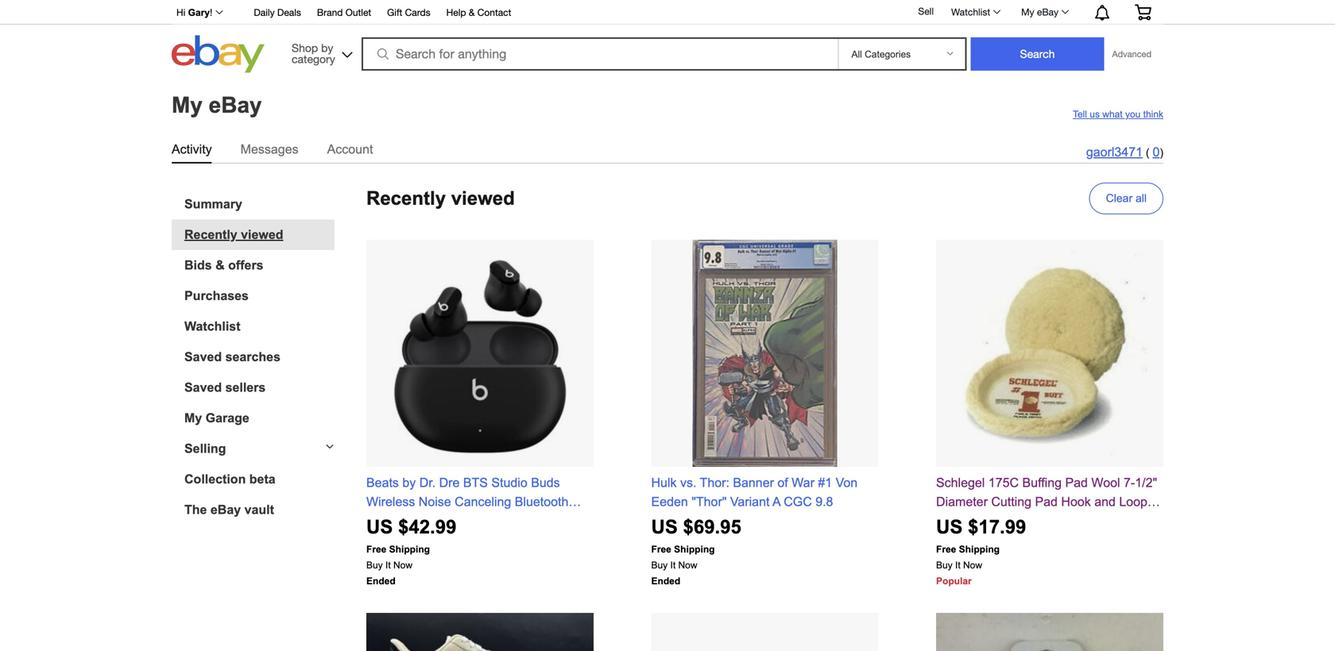 Task type: locate. For each thing, give the bounding box(es) containing it.
0 vertical spatial viewed
[[451, 188, 515, 209]]

1 horizontal spatial recently viewed
[[366, 188, 515, 209]]

1 horizontal spatial watchlist
[[951, 6, 990, 17]]

buy inside us $17.99 free shipping buy it now popular
[[936, 560, 953, 571]]

2 horizontal spatial now
[[963, 560, 982, 571]]

thor:
[[700, 476, 729, 490]]

it inside us $17.99 free shipping buy it now popular
[[955, 560, 961, 571]]

& inside account navigation
[[469, 7, 475, 18]]

0 horizontal spatial viewed
[[241, 228, 283, 242]]

canceling
[[455, 495, 511, 509]]

help & contact
[[446, 7, 511, 18]]

2 vertical spatial ebay
[[211, 503, 241, 517]]

0 vertical spatial my
[[1021, 6, 1034, 17]]

1 horizontal spatial us
[[651, 517, 678, 538]]

2 us from the left
[[651, 517, 678, 538]]

saved
[[184, 350, 222, 364], [184, 381, 222, 395]]

nike air force 1 '07 lx shoes team gold black sail dv7186-700 men's multi sizes image
[[366, 614, 594, 652]]

3 us from the left
[[936, 517, 963, 538]]

0 horizontal spatial by
[[321, 41, 333, 54]]

ebay for my ebay link on the right of the page
[[1037, 6, 1059, 17]]

eeden
[[651, 495, 688, 509]]

saved sellers link
[[184, 381, 335, 395]]

now for us $17.99
[[963, 560, 982, 571]]

us down diameter
[[936, 517, 963, 538]]

1 horizontal spatial viewed
[[451, 188, 515, 209]]

1 it from the left
[[385, 560, 391, 571]]

free inside us $42.99 free shipping buy it now ended
[[366, 544, 386, 555]]

advanced link
[[1104, 38, 1159, 70]]

hi
[[176, 7, 185, 18]]

Search for anything text field
[[364, 39, 835, 69]]

free inside us $17.99 free shipping buy it now popular
[[936, 544, 956, 555]]

1 horizontal spatial shipping
[[674, 544, 715, 555]]

0 horizontal spatial pad
[[1035, 495, 1058, 509]]

us down eeden
[[651, 517, 678, 538]]

1 vertical spatial saved
[[184, 381, 222, 395]]

all
[[1136, 192, 1147, 205]]

1 horizontal spatial pad
[[1065, 476, 1088, 490]]

gift cards link
[[387, 4, 430, 22]]

it up 'popular'
[[955, 560, 961, 571]]

von
[[836, 476, 858, 490]]

saved for saved sellers
[[184, 381, 222, 395]]

0 horizontal spatial recently
[[184, 228, 237, 242]]

0 horizontal spatial recently viewed
[[184, 228, 283, 242]]

my ebay main content
[[6, 77, 1329, 652]]

buy down 'earphones'
[[366, 560, 383, 571]]

brand
[[317, 7, 343, 18]]

2 buy from the left
[[651, 560, 668, 571]]

3 shipping from the left
[[959, 544, 1000, 555]]

1 us from the left
[[366, 517, 393, 538]]

buy inside us $42.99 free shipping buy it now ended
[[366, 560, 383, 571]]

sony x olivia rodrigo linkbuds s true wireless noise canceling earbuds violet image
[[936, 614, 1163, 652]]

3 buy from the left
[[936, 560, 953, 571]]

hulk vs. thor: banner of war #1 von eeden "thor" variant a cgc 9.8 image
[[693, 240, 837, 467]]

1 horizontal spatial free
[[651, 544, 671, 555]]

0 horizontal spatial us
[[366, 517, 393, 538]]

1 horizontal spatial recently
[[366, 188, 446, 209]]

1 free from the left
[[366, 544, 386, 555]]

2 vertical spatial my
[[184, 411, 202, 426]]

watchlist right sell
[[951, 6, 990, 17]]

watchlist inside "my ebay" "main content"
[[184, 319, 240, 334]]

offers
[[228, 258, 263, 273]]

vs.
[[680, 476, 696, 490]]

0 horizontal spatial free
[[366, 544, 386, 555]]

saved up saved sellers
[[184, 350, 222, 364]]

now inside us $17.99 free shipping buy it now popular
[[963, 560, 982, 571]]

watchlist link down purchases link
[[184, 319, 335, 334]]

1 buy from the left
[[366, 560, 383, 571]]

0 vertical spatial ebay
[[1037, 6, 1059, 17]]

beats by dr. dre bts studio buds wireless noise canceling bluetooth earphones link
[[366, 476, 581, 528]]

account navigation
[[168, 0, 1163, 25]]

2 ended from the left
[[651, 576, 680, 587]]

watchlist link right sell
[[942, 2, 1008, 21]]

1 horizontal spatial buy
[[651, 560, 668, 571]]

0 horizontal spatial shipping
[[389, 544, 430, 555]]

1 horizontal spatial ended
[[651, 576, 680, 587]]

us $42.99 free shipping buy it now ended
[[366, 517, 456, 587]]

& right bids
[[215, 258, 225, 273]]

bids & offers link
[[184, 258, 335, 273]]

0 vertical spatial my ebay
[[1021, 6, 1059, 17]]

buy inside hulk vs. thor: banner of war #1 von eeden "thor" variant a cgc 9.8 us $69.95 free shipping buy it now ended
[[651, 560, 668, 571]]

summary link
[[184, 197, 335, 212]]

watchlist link
[[942, 2, 1008, 21], [184, 319, 335, 334]]

0 horizontal spatial watchlist
[[184, 319, 240, 334]]

1 horizontal spatial by
[[402, 476, 416, 490]]

the ebay vault
[[184, 503, 274, 517]]

shipping for us $17.99
[[959, 544, 1000, 555]]

messages link
[[241, 139, 298, 160]]

gaorl3471 link
[[1086, 145, 1143, 159]]

beats by dr. dre bts studio buds wireless noise canceling bluetooth earphones
[[366, 476, 568, 528]]

1 vertical spatial my ebay
[[172, 92, 262, 117]]

1 horizontal spatial it
[[670, 560, 676, 571]]

#1
[[818, 476, 832, 490]]

buy
[[366, 560, 383, 571], [651, 560, 668, 571], [936, 560, 953, 571]]

1 vertical spatial watchlist
[[184, 319, 240, 334]]

2 saved from the top
[[184, 381, 222, 395]]

shipping down $69.95
[[674, 544, 715, 555]]

it for us $17.99
[[955, 560, 961, 571]]

ended down 'earphones'
[[366, 576, 395, 587]]

2 now from the left
[[678, 560, 697, 571]]

pad
[[1065, 476, 1088, 490], [1035, 495, 1058, 509]]

ebay
[[1037, 6, 1059, 17], [209, 92, 262, 117], [211, 503, 241, 517]]

free down 'earphones'
[[366, 544, 386, 555]]

bids
[[184, 258, 212, 273]]

pad up "hook"
[[1065, 476, 1088, 490]]

wool
[[1091, 476, 1120, 490]]

my inside my ebay link
[[1021, 6, 1034, 17]]

it
[[385, 560, 391, 571], [670, 560, 676, 571], [955, 560, 961, 571]]

2 shipping from the left
[[674, 544, 715, 555]]

1 now from the left
[[393, 560, 412, 571]]

& right help
[[469, 7, 475, 18]]

0
[[1153, 145, 1160, 159]]

0 horizontal spatial &
[[215, 258, 225, 273]]

gift
[[387, 7, 402, 18]]

0 horizontal spatial buy
[[366, 560, 383, 571]]

3 now from the left
[[963, 560, 982, 571]]

free down each
[[936, 544, 956, 555]]

buy for us $42.99
[[366, 560, 383, 571]]

us down the wireless
[[366, 517, 393, 538]]

now for us $42.99
[[393, 560, 412, 571]]

0 horizontal spatial it
[[385, 560, 391, 571]]

saved up my garage
[[184, 381, 222, 395]]

1 horizontal spatial watchlist link
[[942, 2, 1008, 21]]

gift cards
[[387, 7, 430, 18]]

1 horizontal spatial &
[[469, 7, 475, 18]]

recently
[[366, 188, 446, 209], [184, 228, 237, 242]]

saved for saved searches
[[184, 350, 222, 364]]

1 saved from the top
[[184, 350, 222, 364]]

0 horizontal spatial watchlist link
[[184, 319, 335, 334]]

of
[[777, 476, 788, 490]]

cutting
[[991, 495, 1032, 509]]

watchlist down purchases
[[184, 319, 240, 334]]

now up 'popular'
[[963, 560, 982, 571]]

shipping down $42.99
[[389, 544, 430, 555]]

&
[[469, 7, 475, 18], [215, 258, 225, 273]]

by left dr.
[[402, 476, 416, 490]]

0 vertical spatial watchlist
[[951, 6, 990, 17]]

my ebay
[[1021, 6, 1059, 17], [172, 92, 262, 117]]

by inside beats by dr. dre bts studio buds wireless noise canceling bluetooth earphones
[[402, 476, 416, 490]]

now down 'earphones'
[[393, 560, 412, 571]]

schlegel 175c buffing pad wool 7-1/2" diameter cutting pad hook and loop each link
[[936, 476, 1160, 528]]

free down eeden
[[651, 544, 671, 555]]

1 vertical spatial by
[[402, 476, 416, 490]]

bts
[[463, 476, 488, 490]]

now inside us $42.99 free shipping buy it now ended
[[393, 560, 412, 571]]

it inside hulk vs. thor: banner of war #1 von eeden "thor" variant a cgc 9.8 us $69.95 free shipping buy it now ended
[[670, 560, 676, 571]]

us for us $17.99
[[936, 517, 963, 538]]

ended down eeden
[[651, 576, 680, 587]]

it inside us $42.99 free shipping buy it now ended
[[385, 560, 391, 571]]

hulk
[[651, 476, 677, 490]]

tell us what you think link
[[1073, 109, 1163, 120]]

& inside "my ebay" "main content"
[[215, 258, 225, 273]]

0 vertical spatial &
[[469, 7, 475, 18]]

buy up 'popular'
[[936, 560, 953, 571]]

us inside hulk vs. thor: banner of war #1 von eeden "thor" variant a cgc 9.8 us $69.95 free shipping buy it now ended
[[651, 517, 678, 538]]

recently down account "link"
[[366, 188, 446, 209]]

your shopping cart image
[[1134, 4, 1152, 20]]

0 horizontal spatial ended
[[366, 576, 395, 587]]

1 horizontal spatial now
[[678, 560, 697, 571]]

gaorl3471 ( 0 )
[[1086, 145, 1163, 159]]

1 vertical spatial viewed
[[241, 228, 283, 242]]

now
[[393, 560, 412, 571], [678, 560, 697, 571], [963, 560, 982, 571]]

a
[[772, 495, 780, 509]]

2 horizontal spatial us
[[936, 517, 963, 538]]

hulk vs. thor: banner of war #1 von eeden "thor" variant a cgc 9.8 link
[[651, 476, 858, 509]]

1/2"
[[1135, 476, 1157, 490]]

175c
[[988, 476, 1019, 490]]

my inside my garage link
[[184, 411, 202, 426]]

buy down eeden
[[651, 560, 668, 571]]

shipping inside us $42.99 free shipping buy it now ended
[[389, 544, 430, 555]]

0 vertical spatial by
[[321, 41, 333, 54]]

1 vertical spatial recently viewed
[[184, 228, 283, 242]]

the ebay vault link
[[184, 503, 335, 518]]

messages
[[241, 142, 298, 157]]

free
[[366, 544, 386, 555], [651, 544, 671, 555], [936, 544, 956, 555]]

free inside hulk vs. thor: banner of war #1 von eeden "thor" variant a cgc 9.8 us $69.95 free shipping buy it now ended
[[651, 544, 671, 555]]

it down eeden
[[670, 560, 676, 571]]

watchlist for the bottommost "watchlist" link
[[184, 319, 240, 334]]

us inside us $17.99 free shipping buy it now popular
[[936, 517, 963, 538]]

1 shipping from the left
[[389, 544, 430, 555]]

earphones
[[366, 514, 428, 528]]

2 horizontal spatial free
[[936, 544, 956, 555]]

bids & offers
[[184, 258, 263, 273]]

ended inside us $42.99 free shipping buy it now ended
[[366, 576, 395, 587]]

recently down summary on the left of page
[[184, 228, 237, 242]]

3 free from the left
[[936, 544, 956, 555]]

gaorl3471
[[1086, 145, 1143, 159]]

shop by category banner
[[168, 0, 1163, 77]]

2 horizontal spatial it
[[955, 560, 961, 571]]

0 vertical spatial saved
[[184, 350, 222, 364]]

by right shop on the top of page
[[321, 41, 333, 54]]

shipping inside us $17.99 free shipping buy it now popular
[[959, 544, 1000, 555]]

ended
[[366, 576, 395, 587], [651, 576, 680, 587]]

outlet
[[345, 7, 371, 18]]

2 horizontal spatial buy
[[936, 560, 953, 571]]

watchlist inside account navigation
[[951, 6, 990, 17]]

2 it from the left
[[670, 560, 676, 571]]

0 vertical spatial pad
[[1065, 476, 1088, 490]]

clear
[[1106, 192, 1133, 205]]

now down $69.95
[[678, 560, 697, 571]]

)
[[1160, 147, 1163, 159]]

2 free from the left
[[651, 544, 671, 555]]

shipping down $17.99
[[959, 544, 1000, 555]]

shipping
[[389, 544, 430, 555], [674, 544, 715, 555], [959, 544, 1000, 555]]

2 horizontal spatial shipping
[[959, 544, 1000, 555]]

1 vertical spatial &
[[215, 258, 225, 273]]

0 horizontal spatial now
[[393, 560, 412, 571]]

ebay inside account navigation
[[1037, 6, 1059, 17]]

each
[[936, 514, 965, 528]]

0 horizontal spatial my ebay
[[172, 92, 262, 117]]

my
[[1021, 6, 1034, 17], [172, 92, 203, 117], [184, 411, 202, 426]]

by inside shop by category
[[321, 41, 333, 54]]

1 horizontal spatial my ebay
[[1021, 6, 1059, 17]]

None submit
[[971, 37, 1104, 71]]

pad down buffing
[[1035, 495, 1058, 509]]

1 ended from the left
[[366, 576, 395, 587]]

us inside us $42.99 free shipping buy it now ended
[[366, 517, 393, 538]]

$69.95
[[683, 517, 741, 538]]

my for my garage link
[[184, 411, 202, 426]]

3 it from the left
[[955, 560, 961, 571]]

it down 'earphones'
[[385, 560, 391, 571]]

schlegel 175c buffing pad wool 7-1/2" diameter cutting pad hook and loop each
[[936, 476, 1157, 528]]

sellers
[[225, 381, 266, 395]]

beats by dr. dre bts studio buds wireless noise canceling bluetooth earphones image
[[366, 240, 594, 467]]



Task type: describe. For each thing, give the bounding box(es) containing it.
shipping for us $42.99
[[389, 544, 430, 555]]

shop by category
[[292, 41, 335, 66]]

buds
[[531, 476, 560, 490]]

dre
[[439, 476, 460, 490]]

ended inside hulk vs. thor: banner of war #1 von eeden "thor" variant a cgc 9.8 us $69.95 free shipping buy it now ended
[[651, 576, 680, 587]]

shipping inside hulk vs. thor: banner of war #1 von eeden "thor" variant a cgc 9.8 us $69.95 free shipping buy it now ended
[[674, 544, 715, 555]]

$17.99
[[968, 517, 1026, 538]]

garage
[[206, 411, 249, 426]]

sell link
[[911, 6, 941, 17]]

1 vertical spatial my
[[172, 92, 203, 117]]

cgc
[[784, 495, 812, 509]]

diameter
[[936, 495, 988, 509]]

1 vertical spatial pad
[[1035, 495, 1058, 509]]

watchlist for top "watchlist" link
[[951, 6, 990, 17]]

help
[[446, 7, 466, 18]]

tell
[[1073, 109, 1087, 120]]

0 vertical spatial watchlist link
[[942, 2, 1008, 21]]

7-
[[1124, 476, 1135, 490]]

0 link
[[1153, 145, 1160, 159]]

daily deals
[[254, 7, 301, 18]]

buffing
[[1022, 476, 1062, 490]]

variant
[[730, 495, 770, 509]]

1 vertical spatial recently
[[184, 228, 237, 242]]

my for my ebay link on the right of the page
[[1021, 6, 1034, 17]]

buy for us $17.99
[[936, 560, 953, 571]]

hook
[[1061, 495, 1091, 509]]

my garage
[[184, 411, 249, 426]]

1 vertical spatial watchlist link
[[184, 319, 335, 334]]

hi gary !
[[176, 7, 212, 18]]

(
[[1146, 147, 1150, 159]]

1 vertical spatial ebay
[[209, 92, 262, 117]]

cards
[[405, 7, 430, 18]]

clear all
[[1106, 192, 1147, 205]]

!
[[210, 7, 212, 18]]

by for category
[[321, 41, 333, 54]]

clear all button
[[1089, 183, 1163, 215]]

beats
[[366, 476, 399, 490]]

collection beta link
[[184, 472, 335, 487]]

free for us $17.99
[[936, 544, 956, 555]]

0 vertical spatial recently
[[366, 188, 446, 209]]

popular
[[936, 576, 972, 587]]

schlegel
[[936, 476, 985, 490]]

dr.
[[419, 476, 436, 490]]

shop
[[292, 41, 318, 54]]

ebay for the ebay vault link
[[211, 503, 241, 517]]

by for dr.
[[402, 476, 416, 490]]

beta
[[249, 472, 276, 487]]

loop
[[1119, 495, 1147, 509]]

my ebay link
[[1013, 2, 1076, 21]]

deals
[[277, 7, 301, 18]]

activity link
[[172, 139, 212, 160]]

sell
[[918, 6, 934, 17]]

hulk vs. thor: banner of war #1 von eeden "thor" variant a cgc 9.8 us $69.95 free shipping buy it now ended
[[651, 476, 858, 587]]

activity
[[172, 142, 212, 157]]

bluetooth
[[515, 495, 568, 509]]

free for us $42.99
[[366, 544, 386, 555]]

wireless
[[366, 495, 415, 509]]

my garage link
[[184, 411, 335, 426]]

purchases link
[[184, 289, 335, 304]]

you
[[1125, 109, 1141, 120]]

vault
[[244, 503, 274, 517]]

account link
[[327, 139, 373, 160]]

saved sellers
[[184, 381, 266, 395]]

banner
[[733, 476, 774, 490]]

saved searches
[[184, 350, 281, 364]]

it for us $42.99
[[385, 560, 391, 571]]

daily
[[254, 7, 275, 18]]

help & contact link
[[446, 4, 511, 22]]

none submit inside shop by category banner
[[971, 37, 1104, 71]]

and
[[1094, 495, 1116, 509]]

think
[[1143, 109, 1163, 120]]

my ebay inside "main content"
[[172, 92, 262, 117]]

recently viewed link
[[184, 228, 335, 242]]

9.8
[[816, 495, 833, 509]]

what
[[1102, 109, 1123, 120]]

searches
[[225, 350, 281, 364]]

us for us $42.99
[[366, 517, 393, 538]]

selling
[[184, 442, 226, 456]]

now inside hulk vs. thor: banner of war #1 von eeden "thor" variant a cgc 9.8 us $69.95 free shipping buy it now ended
[[678, 560, 697, 571]]

contact
[[477, 7, 511, 18]]

tell us what you think
[[1073, 109, 1163, 120]]

brand outlet
[[317, 7, 371, 18]]

"thor"
[[692, 495, 727, 509]]

my ebay inside account navigation
[[1021, 6, 1059, 17]]

gary
[[188, 7, 210, 18]]

selling button
[[172, 442, 335, 457]]

brand outlet link
[[317, 4, 371, 22]]

schlegel 175c buffing pad wool 7-1/2" diameter cutting pad hook and loop  each image
[[936, 240, 1163, 467]]

& for bids
[[215, 258, 225, 273]]

daily deals link
[[254, 4, 301, 22]]

collection beta
[[184, 472, 276, 487]]

us $17.99 free shipping buy it now popular
[[936, 517, 1026, 587]]

recently viewed inside recently viewed link
[[184, 228, 283, 242]]

account
[[327, 142, 373, 157]]

saved searches link
[[184, 350, 335, 365]]

us
[[1090, 109, 1100, 120]]

advanced
[[1112, 49, 1151, 59]]

& for help
[[469, 7, 475, 18]]

shop by category button
[[285, 35, 356, 70]]

purchases
[[184, 289, 249, 303]]

0 vertical spatial recently viewed
[[366, 188, 515, 209]]

$42.99
[[398, 517, 456, 538]]



Task type: vqa. For each thing, say whether or not it's contained in the screenshot.
middle Maximum
no



